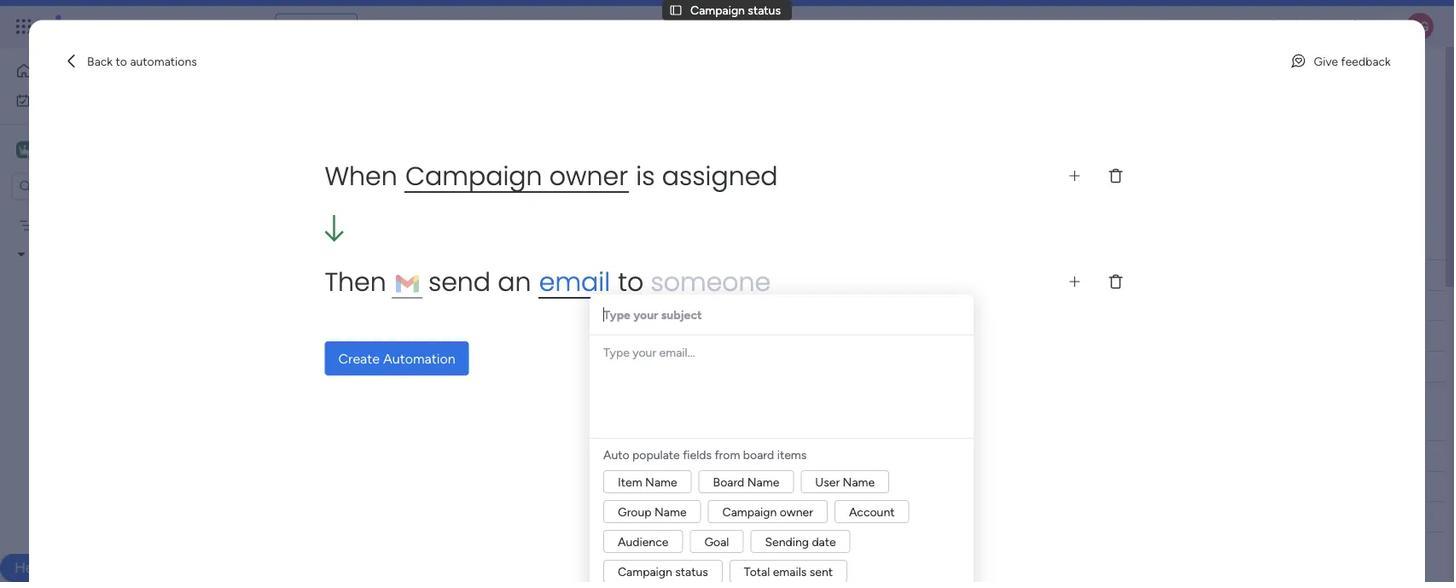 Task type: describe. For each thing, give the bounding box(es) containing it.
there!
[[337, 299, 369, 313]]

Type your email... text field
[[603, 342, 960, 431]]

campaign owner field for goal
[[530, 447, 629, 466]]

group
[[618, 504, 652, 519]]

is
[[636, 158, 655, 194]]

see plans button
[[275, 14, 358, 39]]

item for item
[[391, 268, 415, 282]]

Search field
[[382, 172, 434, 196]]

total
[[744, 564, 770, 579]]

help image
[[1347, 18, 1364, 35]]

to inside field
[[361, 231, 376, 253]]

1 vertical spatial campaign status
[[618, 564, 708, 579]]

give
[[1314, 54, 1338, 68]]

give feedback link
[[1283, 47, 1398, 75]]

home button
[[10, 57, 183, 84]]

see
[[298, 19, 319, 34]]

audience for first audience field from the bottom
[[800, 449, 850, 463]]

board name
[[713, 475, 779, 489]]

the
[[501, 231, 526, 253]]

back to automations
[[87, 54, 197, 68]]

sent
[[810, 564, 833, 579]]

plans
[[322, 19, 350, 34]]

1 account field from the top
[[678, 266, 732, 285]]

1 horizontal spatial status
[[748, 3, 781, 17]]

Few tips to help you make the most of this template :) field
[[289, 231, 718, 253]]

from
[[715, 447, 740, 462]]

2 vertical spatial account
[[849, 504, 895, 519]]

Type your subject text field
[[590, 294, 974, 335]]

fields
[[683, 447, 712, 462]]

sam green image
[[1406, 13, 1434, 40]]

learn
[[457, 299, 483, 313]]

then
[[325, 264, 393, 300]]

my work image
[[15, 93, 31, 108]]

group name
[[618, 504, 687, 519]]

invite members image
[[1230, 18, 1247, 35]]

board
[[713, 475, 744, 489]]

sending date inside field
[[1114, 268, 1185, 282]]

arrow down image
[[582, 174, 603, 195]]

back
[[87, 54, 113, 68]]

select product image
[[15, 18, 32, 35]]

here
[[416, 299, 440, 313]]

item for item name
[[618, 475, 642, 489]]

an
[[498, 264, 531, 300]]

campaign owner for goal
[[534, 449, 625, 463]]

email marketing
[[31, 247, 116, 262]]

create automation
[[338, 350, 455, 367]]

👋
[[372, 299, 384, 313]]

automation
[[383, 350, 455, 367]]

you
[[419, 231, 448, 253]]

automations
[[130, 54, 197, 68]]

hide button
[[673, 171, 736, 198]]

monday work management
[[76, 17, 265, 36]]

click
[[387, 299, 413, 313]]

user name
[[815, 475, 875, 489]]

most
[[530, 231, 570, 253]]

inbox image
[[1192, 18, 1209, 35]]

send
[[428, 264, 491, 300]]

user
[[815, 475, 840, 489]]

see plans
[[298, 19, 350, 34]]

how
[[486, 299, 509, 313]]

feedback
[[1341, 54, 1391, 68]]

start
[[526, 299, 551, 313]]

auto
[[603, 447, 630, 462]]

this
[[593, 231, 622, 253]]

give feedback
[[1314, 54, 1391, 68]]

tips
[[328, 231, 357, 253]]

home
[[39, 64, 72, 78]]

items
[[777, 447, 807, 462]]

hi
[[323, 299, 334, 313]]

few
[[294, 231, 324, 253]]

2 vertical spatial audience
[[618, 534, 669, 549]]

2 goal field from the top
[[955, 447, 989, 466]]

person
[[470, 177, 507, 192]]

of
[[574, 231, 589, 253]]

2 account field from the top
[[678, 447, 732, 466]]

caret down image
[[18, 248, 25, 260]]

2 vertical spatial goal
[[704, 534, 729, 549]]

template
[[626, 231, 698, 253]]

hide
[[701, 177, 726, 192]]

total emails sent
[[744, 564, 833, 579]]

back to automations button
[[56, 47, 204, 75]]



Task type: locate. For each thing, give the bounding box(es) containing it.
to right here
[[443, 299, 454, 313]]

name
[[645, 475, 677, 489], [747, 475, 779, 489], [843, 475, 875, 489], [655, 504, 687, 519]]

populate
[[632, 447, 680, 462]]

0 vertical spatial date
[[1161, 268, 1185, 282]]

auto populate fields from board items
[[603, 447, 807, 462]]

person button
[[443, 171, 517, 198]]

Goal field
[[955, 266, 989, 285], [955, 447, 989, 466]]

1 vertical spatial account
[[683, 449, 728, 463]]

name for item name
[[645, 475, 677, 489]]

1 vertical spatial goal
[[960, 449, 984, 463]]

item name
[[618, 475, 677, 489]]

:)
[[702, 231, 713, 253]]

date inside field
[[1161, 268, 1185, 282]]

send an email to someone
[[421, 264, 771, 300]]

0 vertical spatial campaign status
[[691, 3, 781, 17]]

0 vertical spatial audience field
[[795, 266, 854, 285]]

filter
[[549, 177, 576, 192]]

Sending date field
[[1110, 266, 1189, 285]]

help
[[15, 559, 45, 577]]

campaign owner down of
[[534, 268, 625, 282]]

1 vertical spatial audience field
[[795, 447, 854, 466]]

board
[[743, 447, 774, 462]]

to right how
[[512, 299, 523, 313]]

1 vertical spatial goal field
[[955, 447, 989, 466]]

audience down the group at bottom left
[[618, 534, 669, 549]]

notifications image
[[1155, 18, 1172, 35]]

emails
[[773, 564, 807, 579]]

to right tips
[[361, 231, 376, 253]]

0 vertical spatial campaign owner field
[[530, 266, 629, 285]]

account down :)
[[683, 268, 728, 282]]

to inside button
[[116, 54, 127, 68]]

sending date
[[1114, 268, 1185, 282], [765, 534, 836, 549]]

angle down image
[[333, 178, 341, 191]]

when campaign owner is assigned
[[325, 158, 778, 194]]

assigned
[[662, 158, 778, 194]]

few tips to help you make the most of this template :)
[[294, 231, 713, 253]]

account down user name
[[849, 504, 895, 519]]

1 vertical spatial item
[[618, 475, 642, 489]]

➡️
[[554, 299, 566, 313]]

name right user
[[843, 475, 875, 489]]

account up the "board"
[[683, 449, 728, 463]]

apps image
[[1267, 18, 1284, 35]]

campaign owner for audience
[[534, 268, 625, 282]]

name down board
[[747, 475, 779, 489]]

item up the group at bottom left
[[618, 475, 642, 489]]

1 goal field from the top
[[955, 266, 989, 285]]

campaign owner up item name
[[534, 449, 625, 463]]

management
[[172, 17, 265, 36]]

name for user name
[[843, 475, 875, 489]]

when
[[325, 158, 397, 194]]

marketing
[[62, 247, 116, 262]]

audience up type your subject text box
[[800, 268, 850, 282]]

0 vertical spatial sending date
[[1114, 268, 1185, 282]]

to right back
[[116, 54, 127, 68]]

help
[[381, 231, 415, 253]]

2 campaign owner field from the top
[[530, 447, 629, 466]]

0 vertical spatial campaign owner
[[534, 268, 625, 282]]

email
[[539, 264, 610, 300]]

1 vertical spatial audience
[[800, 449, 850, 463]]

search everything image
[[1309, 18, 1326, 35]]

0 vertical spatial goal field
[[955, 266, 989, 285]]

name for board name
[[747, 475, 779, 489]]

Account field
[[678, 266, 732, 285], [678, 447, 732, 466]]

campaign owner field up item name
[[530, 447, 629, 466]]

help button
[[0, 554, 60, 582]]

0 vertical spatial sending
[[1114, 268, 1158, 282]]

owner
[[549, 158, 628, 194], [592, 268, 625, 282], [592, 449, 625, 463], [780, 504, 813, 519]]

name down the populate
[[645, 475, 677, 489]]

item up click
[[391, 268, 415, 282]]

account field down :)
[[678, 266, 732, 285]]

1 horizontal spatial sending
[[1114, 268, 1158, 282]]

1 campaign owner field from the top
[[530, 266, 629, 285]]

workspace image
[[16, 140, 33, 159]]

1 vertical spatial sending date
[[765, 534, 836, 549]]

audience up user
[[800, 449, 850, 463]]

email
[[31, 247, 59, 262]]

campaign status
[[691, 3, 781, 17], [618, 564, 708, 579]]

1 horizontal spatial sending date
[[1114, 268, 1185, 282]]

audience field up type your subject text box
[[795, 266, 854, 285]]

audience for 2nd audience field from the bottom of the page
[[800, 268, 850, 282]]

status
[[748, 3, 781, 17], [675, 564, 708, 579]]

create automation button
[[325, 342, 469, 376]]

0 vertical spatial status
[[748, 3, 781, 17]]

filter button
[[522, 171, 603, 198]]

0 horizontal spatial date
[[812, 534, 836, 549]]

create
[[338, 350, 380, 367]]

account
[[683, 268, 728, 282], [683, 449, 728, 463], [849, 504, 895, 519]]

campaign owner down board name
[[723, 504, 813, 519]]

sending inside sending date field
[[1114, 268, 1158, 282]]

1 vertical spatial campaign owner
[[534, 449, 625, 463]]

campaign owner field for audience
[[530, 266, 629, 285]]

Campaign owner field
[[530, 266, 629, 285], [530, 447, 629, 466]]

1 vertical spatial campaign owner field
[[530, 447, 629, 466]]

0 horizontal spatial status
[[675, 564, 708, 579]]

0 vertical spatial account field
[[678, 266, 732, 285]]

v2 search image
[[370, 175, 382, 194]]

give feedback button
[[1283, 47, 1398, 75]]

make
[[452, 231, 497, 253]]

sending
[[1114, 268, 1158, 282], [765, 534, 809, 549]]

1 vertical spatial date
[[812, 534, 836, 549]]

0 vertical spatial item
[[391, 268, 415, 282]]

email marketing list box
[[0, 207, 218, 557]]

0 horizontal spatial sending
[[765, 534, 809, 549]]

1 horizontal spatial item
[[618, 475, 642, 489]]

1 horizontal spatial date
[[1161, 268, 1185, 282]]

someone
[[651, 264, 771, 300]]

1 audience field from the top
[[795, 266, 854, 285]]

1 vertical spatial status
[[675, 564, 708, 579]]

1 vertical spatial sending
[[765, 534, 809, 549]]

account field up the "board"
[[678, 447, 732, 466]]

0 vertical spatial account
[[683, 268, 728, 282]]

0 horizontal spatial sending date
[[765, 534, 836, 549]]

name for group name
[[655, 504, 687, 519]]

1 vertical spatial account field
[[678, 447, 732, 466]]

Audience field
[[795, 266, 854, 285], [795, 447, 854, 466]]

2 audience field from the top
[[795, 447, 854, 466]]

work
[[138, 17, 169, 36]]

option
[[0, 210, 218, 213]]

date
[[1161, 268, 1185, 282], [812, 534, 836, 549]]

workspace image
[[19, 140, 31, 159]]

item
[[391, 268, 415, 282], [618, 475, 642, 489]]

to
[[116, 54, 127, 68], [361, 231, 376, 253], [618, 264, 644, 300], [443, 299, 454, 313], [512, 299, 523, 313]]

monday
[[76, 17, 134, 36]]

hi there! 👋  click here to learn how to start ➡️
[[323, 299, 566, 313]]

0 vertical spatial audience
[[800, 268, 850, 282]]

campaign owner field down of
[[530, 266, 629, 285]]

name right the group at bottom left
[[655, 504, 687, 519]]

audience
[[800, 268, 850, 282], [800, 449, 850, 463], [618, 534, 669, 549]]

sort
[[635, 177, 658, 192]]

to down this
[[618, 264, 644, 300]]

audience field up user
[[795, 447, 854, 466]]

0 vertical spatial goal
[[960, 268, 984, 282]]

campaign
[[691, 3, 745, 17], [405, 158, 542, 194], [534, 268, 589, 282], [534, 449, 589, 463], [723, 504, 777, 519], [618, 564, 672, 579]]

campaign owner
[[534, 268, 625, 282], [534, 449, 625, 463], [723, 504, 813, 519]]

sort button
[[608, 171, 668, 198]]

0 horizontal spatial item
[[391, 268, 415, 282]]

goal
[[960, 268, 984, 282], [960, 449, 984, 463], [704, 534, 729, 549]]

2 vertical spatial campaign owner
[[723, 504, 813, 519]]



Task type: vqa. For each thing, say whether or not it's contained in the screenshot.
main in the Workspace selection element
no



